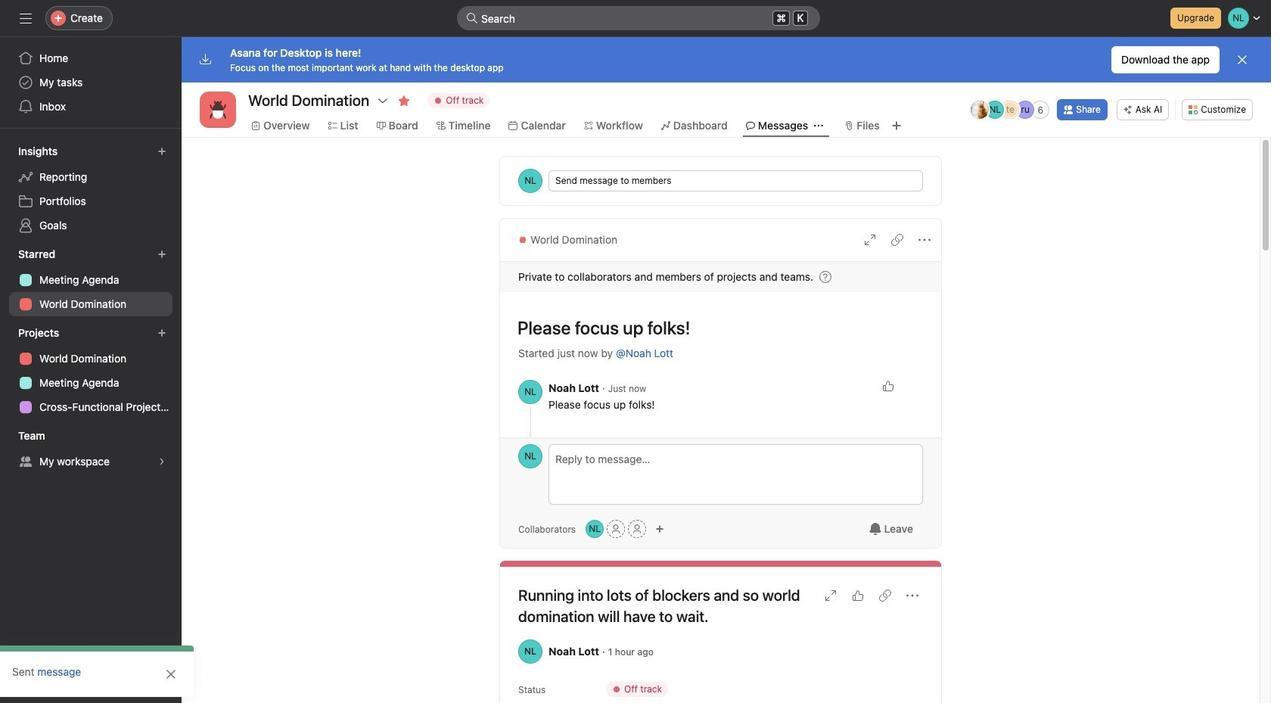 Task type: locate. For each thing, give the bounding box(es) containing it.
close image
[[165, 668, 177, 680]]

projects element
[[0, 319, 182, 422]]

starred element
[[0, 241, 182, 319]]

more actions image right copy link icon
[[907, 589, 919, 602]]

more actions image
[[919, 234, 931, 246], [907, 589, 919, 602]]

global element
[[0, 37, 182, 128]]

copy link image
[[879, 589, 891, 602]]

0 likes. click to like this message comment image
[[882, 380, 894, 392]]

1 horizontal spatial add or remove collaborators image
[[655, 524, 665, 533]]

add or remove collaborators image
[[586, 520, 604, 538], [655, 524, 665, 533]]

copy link image
[[891, 234, 904, 246]]

1 vertical spatial open user profile image
[[518, 444, 543, 468]]

tab actions image
[[814, 121, 824, 130]]

None field
[[457, 6, 820, 30]]

insights element
[[0, 138, 182, 241]]

0 vertical spatial more actions image
[[919, 234, 931, 246]]

new project or portfolio image
[[157, 328, 166, 338]]

open user profile image
[[518, 380, 543, 404], [518, 444, 543, 468]]

0 vertical spatial open user profile image
[[518, 380, 543, 404]]

more actions image right copy link image
[[919, 234, 931, 246]]

1 vertical spatial more actions image
[[907, 589, 919, 602]]

0 horizontal spatial add or remove collaborators image
[[586, 520, 604, 538]]



Task type: vqa. For each thing, say whether or not it's contained in the screenshot.
Dismiss image
yes



Task type: describe. For each thing, give the bounding box(es) containing it.
Conversation Name text field
[[508, 310, 923, 345]]

add tab image
[[890, 120, 903, 132]]

see details, my workspace image
[[157, 457, 166, 466]]

0 likes. click to like this task image
[[852, 589, 864, 602]]

prominent image
[[466, 12, 478, 24]]

1 open user profile image from the top
[[518, 380, 543, 404]]

dismiss image
[[1236, 54, 1249, 66]]

add items to starred image
[[157, 250, 166, 259]]

remove from starred image
[[398, 95, 410, 107]]

hide sidebar image
[[20, 12, 32, 24]]

full screen image
[[825, 589, 837, 602]]

teams element
[[0, 422, 182, 477]]

Search tasks, projects, and more text field
[[457, 6, 820, 30]]

full screen image
[[864, 234, 876, 246]]

new insights image
[[157, 147, 166, 156]]

bug image
[[209, 101, 227, 119]]

show options image
[[377, 95, 389, 107]]

2 open user profile image from the top
[[518, 444, 543, 468]]



